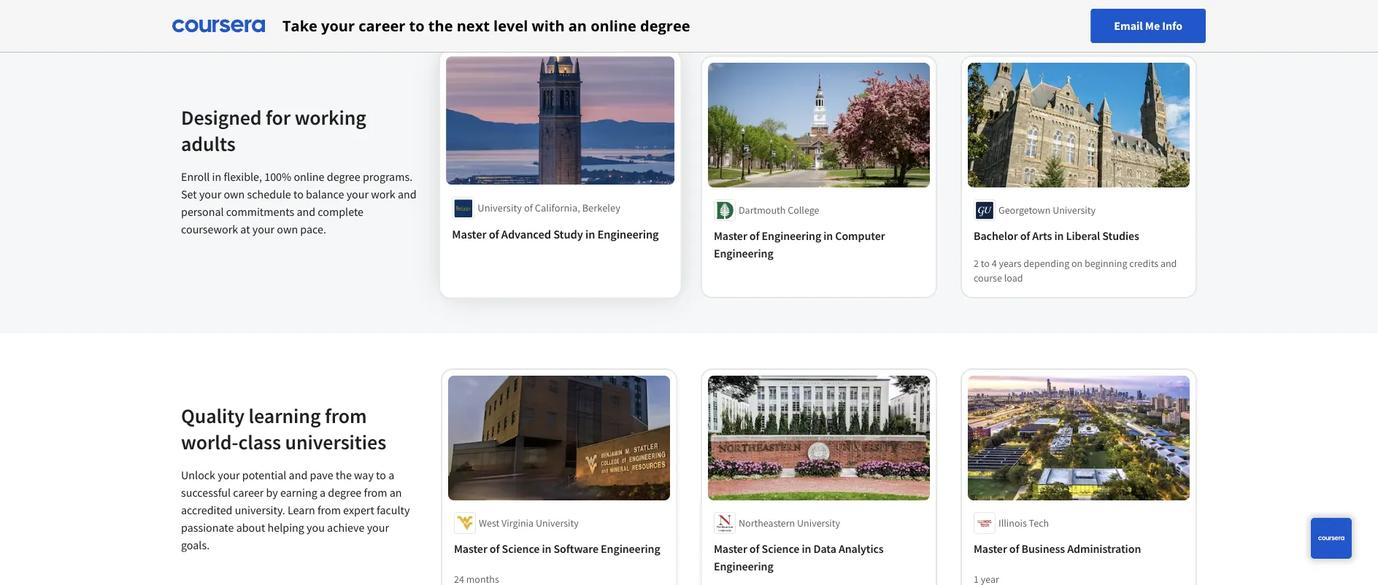 Task type: describe. For each thing, give the bounding box(es) containing it.
enroll
[[181, 170, 210, 184]]

course
[[974, 272, 1002, 285]]

years
[[999, 257, 1022, 270]]

administration
[[1067, 542, 1141, 556]]

you
[[307, 521, 325, 535]]

level
[[494, 16, 528, 36]]

on
[[1072, 257, 1083, 270]]

email me info
[[1114, 19, 1183, 33]]

science for software
[[502, 542, 540, 556]]

balance
[[306, 187, 344, 202]]

your down commitments
[[252, 222, 275, 237]]

dartmouth college
[[739, 204, 819, 217]]

california,
[[535, 201, 580, 215]]

your right take
[[321, 16, 355, 36]]

to inside enroll in flexible, 100% online degree programs. set your own schedule to balance your work and personal commitments and complete coursework at your own pace.
[[293, 187, 304, 202]]

in for master of engineering in computer engineering
[[824, 228, 833, 243]]

illinois
[[999, 517, 1027, 530]]

your down faculty
[[367, 521, 389, 535]]

the inside unlock your potential and pave the way to a successful career by earning a degree from an accredited university. learn from expert faculty passionate about helping you achieve your goals.
[[336, 468, 352, 483]]

way
[[354, 468, 374, 483]]

university.
[[235, 503, 285, 518]]

from inside quality learning from world-class universities
[[325, 403, 367, 428]]

in right study
[[585, 227, 595, 242]]

master for master of advanced study in engineering
[[452, 227, 486, 242]]

master for master of science in data analytics engineering
[[714, 542, 747, 556]]

beginning
[[1085, 257, 1127, 270]]

quality learning from world-class universities
[[181, 403, 386, 455]]

0 horizontal spatial own
[[224, 187, 245, 202]]

2 to 4 years depending on beginning credits and course load
[[974, 257, 1177, 285]]

university up data
[[797, 517, 840, 530]]

of for master of science in data analytics engineering
[[750, 542, 759, 556]]

designed for working adults
[[181, 104, 366, 156]]

in for master of science in data analytics engineering
[[802, 542, 811, 556]]

and inside unlock your potential and pave the way to a successful career by earning a degree from an accredited university. learn from expert faculty passionate about helping you achieve your goals.
[[289, 468, 308, 483]]

with
[[532, 16, 565, 36]]

west
[[479, 517, 499, 530]]

study
[[553, 227, 583, 242]]

quality
[[181, 403, 245, 428]]

class
[[238, 429, 281, 455]]

arts
[[1032, 228, 1052, 243]]

flexible,
[[224, 170, 262, 184]]

depending
[[1024, 257, 1070, 270]]

master of advanced study in engineering
[[452, 227, 659, 242]]

engineering for master of engineering in computer engineering
[[714, 246, 773, 261]]

bachelor of arts in liberal studies
[[974, 228, 1139, 243]]

helping
[[268, 521, 304, 535]]

georgetown
[[999, 204, 1051, 217]]

about
[[236, 521, 265, 535]]

100%
[[264, 170, 291, 184]]

1 horizontal spatial own
[[277, 222, 298, 237]]

take your career to the next level with an online degree
[[282, 16, 690, 36]]

adults
[[181, 131, 236, 156]]

info
[[1162, 19, 1183, 33]]

university up master of science in software engineering
[[536, 517, 579, 530]]

an inside unlock your potential and pave the way to a successful career by earning a degree from an accredited university. learn from expert faculty passionate about helping you achieve your goals.
[[390, 486, 402, 500]]

computer
[[835, 228, 885, 243]]

1 vertical spatial from
[[364, 486, 387, 500]]

world-
[[181, 429, 238, 455]]

in inside enroll in flexible, 100% online degree programs. set your own schedule to balance your work and personal commitments and complete coursework at your own pace.
[[212, 170, 221, 184]]

analytics
[[839, 542, 884, 556]]

for
[[266, 104, 291, 130]]

west virginia university
[[479, 517, 579, 530]]

personal
[[181, 205, 224, 219]]

studies
[[1103, 228, 1139, 243]]

to inside unlock your potential and pave the way to a successful career by earning a degree from an accredited university. learn from expert faculty passionate about helping you achieve your goals.
[[376, 468, 386, 483]]

tech
[[1029, 517, 1049, 530]]

1 horizontal spatial online
[[591, 16, 636, 36]]

master of science in data analytics engineering
[[714, 542, 884, 574]]

1 horizontal spatial the
[[428, 16, 453, 36]]

master of engineering in computer engineering
[[714, 228, 885, 261]]

successful
[[181, 486, 231, 500]]

of for university of california, berkeley
[[524, 201, 533, 215]]

goals.
[[181, 538, 210, 553]]

0 vertical spatial a
[[388, 468, 394, 483]]

your up complete
[[347, 187, 369, 202]]

northeastern university
[[739, 517, 840, 530]]

master of science in software engineering link
[[454, 540, 664, 558]]

dartmouth
[[739, 204, 786, 217]]

college
[[788, 204, 819, 217]]

degree inside unlock your potential and pave the way to a successful career by earning a degree from an accredited university. learn from expert faculty passionate about helping you achieve your goals.
[[328, 486, 362, 500]]

master of science in data analytics engineering link
[[714, 540, 924, 575]]

in for master of science in software engineering
[[542, 542, 551, 556]]

schedule
[[247, 187, 291, 202]]

liberal
[[1066, 228, 1100, 243]]

university of california, berkeley
[[478, 201, 620, 215]]

virginia
[[502, 517, 534, 530]]

and up pace.
[[297, 205, 315, 219]]

email
[[1114, 19, 1143, 33]]

engineering for master of advanced study in engineering
[[597, 227, 659, 242]]

of for master of advanced study in engineering
[[489, 227, 499, 242]]

science for data
[[762, 542, 800, 556]]

master of business administration
[[974, 542, 1141, 556]]

programs.
[[363, 170, 413, 184]]

faculty
[[377, 503, 410, 518]]

master for master of business administration
[[974, 542, 1007, 556]]

at
[[240, 222, 250, 237]]

earning
[[280, 486, 317, 500]]

of for master of business administration
[[1009, 542, 1019, 556]]

to left next
[[409, 16, 425, 36]]

potential
[[242, 468, 286, 483]]



Task type: vqa. For each thing, say whether or not it's contained in the screenshot.
university of maryland global campus
no



Task type: locate. For each thing, give the bounding box(es) containing it.
master
[[452, 227, 486, 242], [714, 228, 747, 243], [454, 542, 487, 556], [714, 542, 747, 556], [974, 542, 1007, 556]]

engineering down college
[[762, 228, 821, 243]]

0 horizontal spatial a
[[320, 486, 326, 500]]

bachelor
[[974, 228, 1018, 243]]

commitments
[[226, 205, 294, 219]]

credits
[[1130, 257, 1159, 270]]

complete
[[318, 205, 364, 219]]

science down northeastern university
[[762, 542, 800, 556]]

science
[[502, 542, 540, 556], [762, 542, 800, 556]]

to inside 2 to 4 years depending on beginning credits and course load
[[981, 257, 990, 270]]

by
[[266, 486, 278, 500]]

master down the dartmouth
[[714, 228, 747, 243]]

1 horizontal spatial science
[[762, 542, 800, 556]]

1 vertical spatial career
[[233, 486, 264, 500]]

online right 'with'
[[591, 16, 636, 36]]

2 vertical spatial degree
[[328, 486, 362, 500]]

a down pave on the bottom
[[320, 486, 326, 500]]

1 vertical spatial the
[[336, 468, 352, 483]]

master left advanced
[[452, 227, 486, 242]]

0 vertical spatial an
[[568, 16, 587, 36]]

engineering
[[597, 227, 659, 242], [762, 228, 821, 243], [714, 246, 773, 261], [601, 542, 660, 556], [714, 559, 773, 574]]

illinois tech
[[999, 517, 1049, 530]]

northeastern
[[739, 517, 795, 530]]

of down northeastern
[[750, 542, 759, 556]]

the left next
[[428, 16, 453, 36]]

engineering down northeastern
[[714, 559, 773, 574]]

georgetown university
[[999, 204, 1096, 217]]

advanced
[[501, 227, 551, 242]]

0 horizontal spatial the
[[336, 468, 352, 483]]

university
[[478, 201, 522, 215], [1053, 204, 1096, 217], [536, 517, 579, 530], [797, 517, 840, 530]]

of
[[524, 201, 533, 215], [489, 227, 499, 242], [750, 228, 759, 243], [1020, 228, 1030, 243], [490, 542, 500, 556], [750, 542, 759, 556], [1009, 542, 1019, 556]]

take
[[282, 16, 317, 36]]

working
[[295, 104, 366, 130]]

an right 'with'
[[568, 16, 587, 36]]

0 vertical spatial the
[[428, 16, 453, 36]]

of for bachelor of arts in liberal studies
[[1020, 228, 1030, 243]]

own
[[224, 187, 245, 202], [277, 222, 298, 237]]

1 vertical spatial a
[[320, 486, 326, 500]]

to
[[409, 16, 425, 36], [293, 187, 304, 202], [981, 257, 990, 270], [376, 468, 386, 483]]

unlock your potential and pave the way to a successful career by earning a degree from an accredited university. learn from expert faculty passionate about helping you achieve your goals.
[[181, 468, 410, 553]]

0 vertical spatial online
[[591, 16, 636, 36]]

career
[[359, 16, 405, 36], [233, 486, 264, 500]]

master for master of engineering in computer engineering
[[714, 228, 747, 243]]

university up 'bachelor of arts in liberal studies' link
[[1053, 204, 1096, 217]]

0 horizontal spatial online
[[294, 170, 325, 184]]

of for master of science in software engineering
[[490, 542, 500, 556]]

1 horizontal spatial a
[[388, 468, 394, 483]]

learning
[[249, 403, 321, 428]]

1 science from the left
[[502, 542, 540, 556]]

learn
[[288, 503, 315, 518]]

berkeley
[[582, 201, 620, 215]]

and
[[398, 187, 417, 202], [297, 205, 315, 219], [1161, 257, 1177, 270], [289, 468, 308, 483]]

master inside master of engineering in computer engineering
[[714, 228, 747, 243]]

online up balance
[[294, 170, 325, 184]]

to left 4
[[981, 257, 990, 270]]

me
[[1145, 19, 1160, 33]]

master down west
[[454, 542, 487, 556]]

enroll in flexible, 100% online degree programs. set your own schedule to balance your work and personal commitments and complete coursework at your own pace.
[[181, 170, 417, 237]]

and right credits
[[1161, 257, 1177, 270]]

data
[[814, 542, 836, 556]]

your up personal
[[199, 187, 221, 202]]

in right enroll
[[212, 170, 221, 184]]

expert
[[343, 503, 374, 518]]

the left way
[[336, 468, 352, 483]]

unlock
[[181, 468, 215, 483]]

2 science from the left
[[762, 542, 800, 556]]

0 vertical spatial from
[[325, 403, 367, 428]]

0 horizontal spatial career
[[233, 486, 264, 500]]

and up earning
[[289, 468, 308, 483]]

bachelor of arts in liberal studies link
[[974, 227, 1184, 245]]

engineering down the dartmouth
[[714, 246, 773, 261]]

in left software
[[542, 542, 551, 556]]

from
[[325, 403, 367, 428], [364, 486, 387, 500], [317, 503, 341, 518]]

achieve
[[327, 521, 365, 535]]

master for master of science in software engineering
[[454, 542, 487, 556]]

0 vertical spatial own
[[224, 187, 245, 202]]

set
[[181, 187, 197, 202]]

business
[[1022, 542, 1065, 556]]

1 horizontal spatial career
[[359, 16, 405, 36]]

in inside "master of science in data analytics engineering"
[[802, 542, 811, 556]]

1 vertical spatial own
[[277, 222, 298, 237]]

engineering down berkeley
[[597, 227, 659, 242]]

an up faculty
[[390, 486, 402, 500]]

career inside unlock your potential and pave the way to a successful career by earning a degree from an accredited university. learn from expert faculty passionate about helping you achieve your goals.
[[233, 486, 264, 500]]

2
[[974, 257, 979, 270]]

in left computer
[[824, 228, 833, 243]]

universities
[[285, 429, 386, 455]]

own left pace.
[[277, 222, 298, 237]]

master of science in software engineering
[[454, 542, 660, 556]]

load
[[1004, 272, 1023, 285]]

science inside master of science in software engineering link
[[502, 542, 540, 556]]

email me info button
[[1091, 9, 1206, 43]]

from up you
[[317, 503, 341, 518]]

4
[[992, 257, 997, 270]]

1 horizontal spatial an
[[568, 16, 587, 36]]

in for bachelor of arts in liberal studies
[[1054, 228, 1064, 243]]

the
[[428, 16, 453, 36], [336, 468, 352, 483]]

science inside "master of science in data analytics engineering"
[[762, 542, 800, 556]]

engineering inside "master of science in data analytics engineering"
[[714, 559, 773, 574]]

from down way
[[364, 486, 387, 500]]

of inside master of engineering in computer engineering
[[750, 228, 759, 243]]

master of business administration link
[[974, 540, 1184, 558]]

your up successful
[[218, 468, 240, 483]]

1 vertical spatial an
[[390, 486, 402, 500]]

master down illinois
[[974, 542, 1007, 556]]

accredited
[[181, 503, 232, 518]]

in left data
[[802, 542, 811, 556]]

and right work on the top of page
[[398, 187, 417, 202]]

of inside "master of science in data analytics engineering"
[[750, 542, 759, 556]]

master down northeastern
[[714, 542, 747, 556]]

coursework
[[181, 222, 238, 237]]

designed
[[181, 104, 262, 130]]

work
[[371, 187, 395, 202]]

online inside enroll in flexible, 100% online degree programs. set your own schedule to balance your work and personal commitments and complete coursework at your own pace.
[[294, 170, 325, 184]]

0 horizontal spatial an
[[390, 486, 402, 500]]

engineering right software
[[601, 542, 660, 556]]

of left advanced
[[489, 227, 499, 242]]

0 vertical spatial career
[[359, 16, 405, 36]]

and inside 2 to 4 years depending on beginning credits and course load
[[1161, 257, 1177, 270]]

1 vertical spatial online
[[294, 170, 325, 184]]

of for master of engineering in computer engineering
[[750, 228, 759, 243]]

science down virginia at the left of the page
[[502, 542, 540, 556]]

degree
[[640, 16, 690, 36], [327, 170, 360, 184], [328, 486, 362, 500]]

0 horizontal spatial science
[[502, 542, 540, 556]]

in
[[212, 170, 221, 184], [585, 227, 595, 242], [824, 228, 833, 243], [1054, 228, 1064, 243], [542, 542, 551, 556], [802, 542, 811, 556]]

master of advanced study in engineering link
[[452, 226, 669, 244]]

master inside "master of science in data analytics engineering"
[[714, 542, 747, 556]]

pave
[[310, 468, 333, 483]]

master of engineering in computer engineering link
[[714, 227, 924, 262]]

of down the dartmouth
[[750, 228, 759, 243]]

in right arts
[[1054, 228, 1064, 243]]

of left arts
[[1020, 228, 1030, 243]]

coursera image
[[172, 14, 265, 38]]

next
[[457, 16, 490, 36]]

your
[[321, 16, 355, 36], [199, 187, 221, 202], [347, 187, 369, 202], [252, 222, 275, 237], [218, 468, 240, 483], [367, 521, 389, 535]]

a
[[388, 468, 394, 483], [320, 486, 326, 500]]

software
[[554, 542, 599, 556]]

online
[[591, 16, 636, 36], [294, 170, 325, 184]]

in inside master of engineering in computer engineering
[[824, 228, 833, 243]]

degree inside enroll in flexible, 100% online degree programs. set your own schedule to balance your work and personal commitments and complete coursework at your own pace.
[[327, 170, 360, 184]]

own down flexible,
[[224, 187, 245, 202]]

1 vertical spatial degree
[[327, 170, 360, 184]]

2 vertical spatial from
[[317, 503, 341, 518]]

of down west
[[490, 542, 500, 556]]

a right way
[[388, 468, 394, 483]]

of down illinois
[[1009, 542, 1019, 556]]

to right way
[[376, 468, 386, 483]]

engineering for master of science in software engineering
[[601, 542, 660, 556]]

to left balance
[[293, 187, 304, 202]]

from up "universities"
[[325, 403, 367, 428]]

0 vertical spatial degree
[[640, 16, 690, 36]]

pace.
[[300, 222, 326, 237]]

university up advanced
[[478, 201, 522, 215]]

of up advanced
[[524, 201, 533, 215]]



